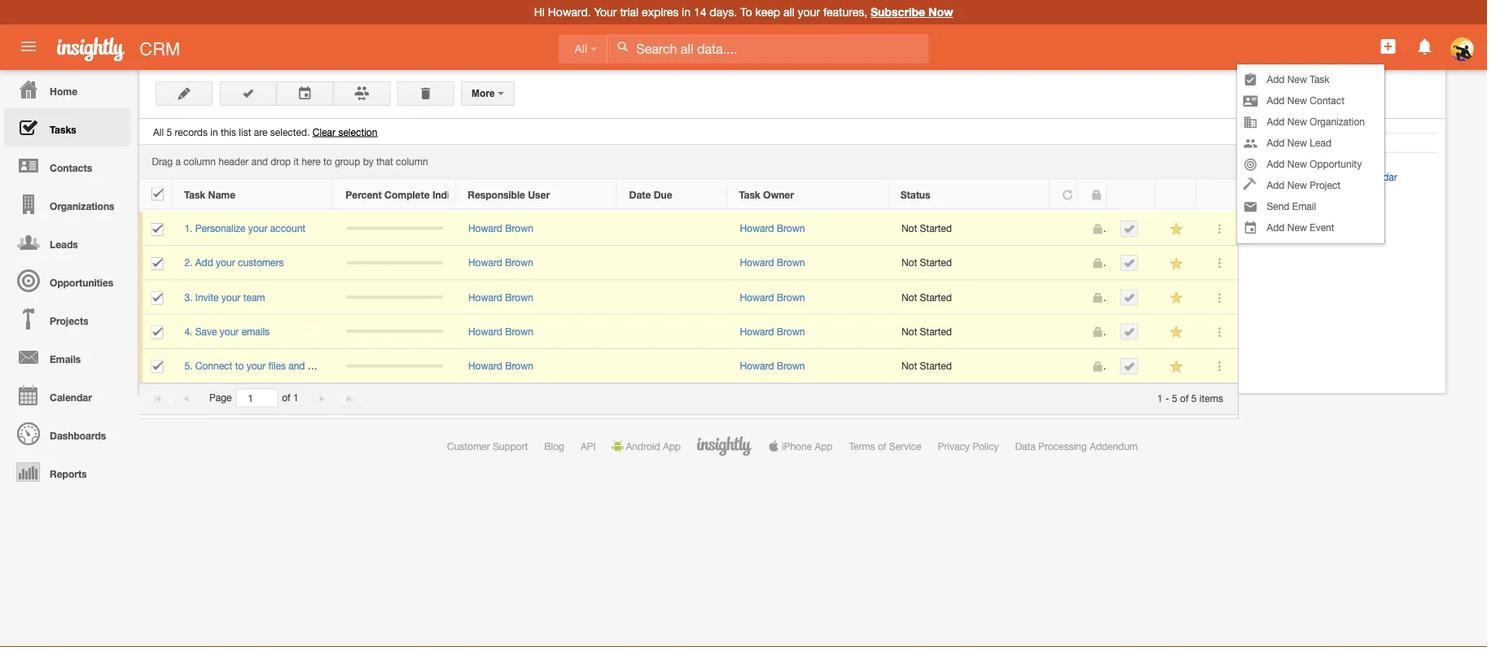 Task type: describe. For each thing, give the bounding box(es) containing it.
your left files
[[246, 360, 266, 372]]

hi
[[534, 5, 545, 19]]

add for add new contact
[[1267, 95, 1285, 106]]

app for android app
[[663, 441, 681, 452]]

opportunities link
[[4, 261, 130, 300]]

1. personalize your account link
[[184, 223, 314, 234]]

1 vertical spatial export
[[1263, 217, 1291, 228]]

percent
[[345, 189, 382, 200]]

subscribe
[[871, 5, 925, 19]]

customers
[[238, 257, 284, 268]]

2.
[[184, 257, 193, 268]]

features,
[[823, 5, 867, 19]]

data processing addendum link
[[1015, 441, 1138, 452]]

drag
[[152, 156, 173, 167]]

your for emails
[[220, 326, 239, 337]]

selection
[[338, 126, 377, 138]]

leads
[[50, 239, 78, 250]]

tasks for add tasks to google calendar
[[1283, 171, 1308, 182]]

add for add tasks to google calendar
[[1263, 171, 1280, 182]]

new for project
[[1287, 179, 1307, 191]]

not for 5. connect to your files and apps
[[901, 360, 917, 372]]

add for add new task
[[1267, 74, 1285, 85]]

all
[[783, 5, 794, 19]]

processing
[[1038, 441, 1087, 452]]

not started cell for 1. personalize your account
[[889, 212, 1051, 246]]

name
[[208, 189, 235, 200]]

add for add new opportunity
[[1267, 158, 1285, 170]]

mark this task complete image for 1. personalize your account
[[1123, 223, 1135, 235]]

ok image
[[242, 88, 254, 99]]

owner
[[763, 189, 794, 200]]

0 horizontal spatial of
[[282, 392, 290, 404]]

personalize
[[195, 223, 246, 234]]

your for team
[[221, 291, 241, 303]]

/
[[1286, 147, 1290, 158]]

projects link
[[4, 300, 130, 338]]

add new contact
[[1267, 95, 1345, 106]]

task name
[[184, 189, 235, 200]]

group
[[335, 156, 360, 167]]

not started cell for 5. connect to your files and apps
[[889, 349, 1051, 384]]

not for 2. add your customers
[[901, 257, 917, 268]]

mark this task complete image for 3. invite your team
[[1123, 292, 1135, 303]]

14
[[694, 5, 706, 19]]

not started cell for 2. add your customers
[[889, 246, 1051, 280]]

add for add new organization
[[1267, 116, 1285, 127]]

row containing 1. personalize your account
[[139, 212, 1238, 246]]

projects
[[50, 315, 88, 327]]

due
[[654, 189, 672, 200]]

header
[[218, 156, 249, 167]]

add for add new lead
[[1267, 137, 1285, 149]]

add new event
[[1267, 222, 1334, 233]]

1. personalize your account
[[184, 223, 305, 234]]

started for 3. invite your team
[[920, 291, 952, 303]]

private task image for 3. invite your team
[[1092, 292, 1103, 304]]

recycle bin link
[[1248, 128, 1334, 141]]

emails
[[50, 353, 81, 365]]

invite
[[195, 291, 219, 303]]

started for 5. connect to your files and apps
[[920, 360, 952, 372]]

1 horizontal spatial of
[[878, 441, 886, 452]]

2 1 from the left
[[1157, 392, 1163, 404]]

mark this task complete image for 2. add your customers
[[1123, 258, 1135, 269]]

new for contact
[[1287, 95, 1307, 106]]

crm
[[140, 38, 180, 59]]

it
[[294, 156, 299, 167]]

app for iphone app
[[815, 441, 833, 452]]

private task image for 5. connect to your files and apps
[[1092, 361, 1103, 372]]

not started for 5. connect to your files and apps
[[901, 360, 952, 372]]

tasks link
[[4, 108, 130, 147]]

white image
[[617, 41, 628, 52]]

1 horizontal spatial 5
[[1172, 392, 1177, 404]]

terms
[[849, 441, 875, 452]]

private task image for emails
[[1092, 327, 1103, 338]]

-
[[1165, 392, 1169, 404]]

row containing 2. add your customers
[[139, 246, 1238, 280]]

this
[[221, 126, 236, 138]]

service
[[889, 441, 921, 452]]

1 vertical spatial in
[[210, 126, 218, 138]]

notifications image
[[1415, 37, 1435, 56]]

2 horizontal spatial of
[[1180, 392, 1189, 404]]

emails
[[242, 326, 270, 337]]

add new contact link
[[1237, 90, 1384, 111]]

export tasks
[[1260, 217, 1319, 228]]

0 vertical spatial export
[[1292, 147, 1329, 158]]

here
[[302, 156, 321, 167]]

following image for 4. save your emails
[[1169, 325, 1184, 340]]

5.
[[184, 360, 193, 372]]

dashboards link
[[4, 415, 130, 453]]

send email link
[[1237, 196, 1384, 217]]

3. invite your team
[[184, 291, 265, 303]]

0 vertical spatial and
[[251, 156, 268, 167]]

navigation containing home
[[0, 70, 130, 491]]

add new project
[[1267, 179, 1341, 191]]

2 column from the left
[[396, 156, 428, 167]]

email
[[1292, 201, 1316, 212]]

records
[[175, 126, 208, 138]]

terms of service
[[849, 441, 921, 452]]

2 horizontal spatial task
[[1310, 74, 1329, 85]]

0 horizontal spatial to
[[740, 5, 752, 19]]

your
[[594, 5, 617, 19]]

your for account
[[248, 223, 267, 234]]

contacts link
[[4, 147, 130, 185]]

page
[[209, 392, 232, 404]]

following image
[[1169, 290, 1184, 306]]

hi howard. your trial expires in 14 days. to keep all your features, subscribe now
[[534, 5, 953, 19]]

privacy policy link
[[938, 441, 999, 452]]

row group containing 1. personalize your account
[[139, 212, 1238, 384]]

not started cell for 4. save your emails
[[889, 315, 1051, 349]]

new for lead
[[1287, 137, 1307, 149]]

1 horizontal spatial in
[[682, 5, 691, 19]]

responsible
[[468, 189, 525, 200]]

drop
[[271, 156, 291, 167]]

lead
[[1310, 137, 1331, 149]]

1 1 from the left
[[293, 392, 299, 404]]

add new project link
[[1237, 175, 1384, 196]]

addendum
[[1090, 441, 1138, 452]]

iphone
[[782, 441, 812, 452]]

import for import / export
[[1248, 147, 1284, 158]]

are
[[254, 126, 268, 138]]

tasks for import tasks
[[1294, 194, 1318, 205]]

2 press ctrl + space to group column header from the left
[[1156, 179, 1196, 210]]

2 horizontal spatial 5
[[1191, 392, 1197, 404]]

complete
[[384, 189, 430, 200]]

add new organization link
[[1237, 111, 1384, 132]]

api
[[581, 441, 596, 452]]

customer support link
[[447, 441, 528, 452]]

organization
[[1310, 116, 1365, 127]]

not started for 4. save your emails
[[901, 326, 952, 337]]

opportunities
[[50, 277, 113, 288]]

following image for 5. connect to your files and apps
[[1169, 359, 1184, 374]]

not started for 3. invite your team
[[901, 291, 952, 303]]

home link
[[4, 70, 130, 108]]

your for customers
[[216, 257, 235, 268]]

not started for 1. personalize your account
[[901, 223, 952, 234]]

calendar inside navigation
[[50, 392, 92, 403]]

contact
[[1310, 95, 1345, 106]]

task owner
[[739, 189, 794, 200]]

row containing 5. connect to your files and apps
[[139, 349, 1238, 384]]

days.
[[710, 5, 737, 19]]

customer
[[447, 441, 490, 452]]

android app link
[[612, 441, 681, 452]]

policy
[[972, 441, 999, 452]]

terms of service link
[[849, 441, 921, 452]]

0% complete image for 1. personalize your account
[[346, 227, 443, 230]]



Task type: vqa. For each thing, say whether or not it's contained in the screenshot.
the new task link
no



Task type: locate. For each thing, give the bounding box(es) containing it.
1 row from the top
[[139, 179, 1237, 210]]

2 not started cell from the top
[[889, 246, 1051, 280]]

None checkbox
[[151, 223, 163, 236], [151, 257, 163, 270], [151, 292, 163, 305], [151, 326, 163, 339], [151, 360, 163, 374], [151, 223, 163, 236], [151, 257, 163, 270], [151, 292, 163, 305], [151, 326, 163, 339], [151, 360, 163, 374]]

3 row from the top
[[139, 246, 1238, 280]]

0 horizontal spatial to
[[235, 360, 244, 372]]

mark this task complete image for 4. save your emails
[[1123, 326, 1135, 338]]

all down howard.
[[575, 43, 587, 55]]

1 vertical spatial private task image
[[1092, 258, 1103, 269]]

all up drag
[[153, 126, 164, 138]]

import left /
[[1248, 147, 1284, 158]]

blog
[[544, 441, 564, 452]]

add for add new project
[[1267, 179, 1285, 191]]

0 vertical spatial 0% complete image
[[346, 227, 443, 230]]

tasks
[[50, 124, 76, 135], [1283, 171, 1308, 182], [1294, 194, 1318, 205], [1294, 217, 1319, 228]]

organizations
[[50, 200, 114, 212]]

import
[[1248, 147, 1284, 158], [1263, 194, 1291, 205]]

0 vertical spatial row group
[[139, 179, 1237, 210]]

0 horizontal spatial calendar
[[50, 392, 92, 403]]

emails link
[[4, 338, 130, 376]]

and inside row
[[288, 360, 305, 372]]

in left this
[[210, 126, 218, 138]]

0 horizontal spatial app
[[663, 441, 681, 452]]

recycle
[[1265, 128, 1307, 139]]

android
[[626, 441, 660, 452]]

howard brown link
[[468, 223, 533, 234], [740, 223, 805, 234], [468, 257, 533, 268], [740, 257, 805, 268], [468, 291, 533, 303], [740, 291, 805, 303], [468, 326, 533, 337], [740, 326, 805, 337], [468, 360, 533, 372], [740, 360, 805, 372]]

1 press ctrl + space to group column header from the left
[[1107, 179, 1156, 210]]

more
[[472, 88, 498, 99]]

tasks down add new project
[[1294, 194, 1318, 205]]

0 horizontal spatial and
[[251, 156, 268, 167]]

of 1
[[282, 392, 299, 404]]

howard
[[468, 223, 502, 234], [740, 223, 774, 234], [468, 257, 502, 268], [740, 257, 774, 268], [468, 291, 502, 303], [740, 291, 774, 303], [468, 326, 502, 337], [740, 326, 774, 337], [468, 360, 502, 372], [740, 360, 774, 372]]

brown
[[505, 223, 533, 234], [777, 223, 805, 234], [505, 257, 533, 268], [777, 257, 805, 268], [505, 291, 533, 303], [777, 291, 805, 303], [505, 326, 533, 337], [777, 326, 805, 337], [505, 360, 533, 372], [777, 360, 805, 372]]

not for 4. save your emails
[[901, 326, 917, 337]]

4 not started cell from the top
[[889, 315, 1051, 349]]

add tasks to google calendar
[[1260, 171, 1397, 182]]

clear selection link
[[313, 126, 377, 138]]

5 right -
[[1172, 392, 1177, 404]]

new inside add new lead link
[[1287, 137, 1307, 149]]

1 new from the top
[[1287, 74, 1307, 85]]

6 row from the top
[[139, 349, 1238, 384]]

row group
[[139, 179, 1237, 210], [139, 212, 1238, 384]]

1 vertical spatial mark this task complete image
[[1123, 361, 1135, 372]]

your left account
[[248, 223, 267, 234]]

mark this task complete image
[[1123, 258, 1135, 269], [1123, 292, 1135, 303], [1123, 326, 1135, 338]]

1 vertical spatial and
[[288, 360, 305, 372]]

started for 2. add your customers
[[920, 257, 952, 268]]

3 private task image from the top
[[1092, 361, 1103, 372]]

column right a
[[183, 156, 216, 167]]

3 not from the top
[[901, 291, 917, 303]]

1 following image from the top
[[1169, 222, 1184, 237]]

calendar right google
[[1358, 171, 1397, 182]]

of right terms
[[878, 441, 886, 452]]

1 vertical spatial import
[[1263, 194, 1291, 205]]

api link
[[581, 441, 596, 452]]

files
[[268, 360, 286, 372]]

3 not started from the top
[[901, 291, 952, 303]]

private task image
[[1090, 189, 1102, 201], [1092, 258, 1103, 269], [1092, 327, 1103, 338]]

5 not started cell from the top
[[889, 349, 1051, 384]]

add new opportunity link
[[1237, 153, 1384, 175]]

howard brown
[[468, 223, 533, 234], [740, 223, 805, 234], [468, 257, 533, 268], [740, 257, 805, 268], [468, 291, 533, 303], [740, 291, 805, 303], [468, 326, 533, 337], [740, 326, 805, 337], [468, 360, 533, 372], [740, 360, 805, 372]]

4 following image from the top
[[1169, 359, 1184, 374]]

2 vertical spatial mark this task complete image
[[1123, 326, 1135, 338]]

clear
[[313, 126, 336, 138]]

1 column from the left
[[183, 156, 216, 167]]

1 - 5 of 5 items
[[1157, 392, 1223, 404]]

1 vertical spatial row group
[[139, 212, 1238, 384]]

5 left "items"
[[1191, 392, 1197, 404]]

by
[[363, 156, 374, 167]]

contacts
[[50, 162, 92, 173]]

1 horizontal spatial column
[[396, 156, 428, 167]]

2 vertical spatial private task image
[[1092, 361, 1103, 372]]

2 following image from the top
[[1169, 256, 1184, 271]]

mark this task complete image for 5. connect to your files and apps
[[1123, 361, 1135, 372]]

task for task owner
[[739, 189, 760, 200]]

Search all data.... text field
[[608, 34, 929, 63]]

1 app from the left
[[663, 441, 681, 452]]

new for organization
[[1287, 116, 1307, 127]]

row containing 4. save your emails
[[139, 315, 1238, 349]]

expires
[[642, 5, 679, 19]]

3 new from the top
[[1287, 116, 1307, 127]]

row group containing task name
[[139, 179, 1237, 210]]

2 started from the top
[[920, 257, 952, 268]]

1 left -
[[1157, 392, 1163, 404]]

5 started from the top
[[920, 360, 952, 372]]

task
[[1310, 74, 1329, 85], [184, 189, 205, 200], [739, 189, 760, 200]]

2. add your customers link
[[184, 257, 292, 268]]

5 not started from the top
[[901, 360, 952, 372]]

app
[[663, 441, 681, 452], [815, 441, 833, 452]]

iphone app
[[782, 441, 833, 452]]

0 horizontal spatial 1
[[293, 392, 299, 404]]

2 row from the top
[[139, 212, 1238, 246]]

1 not started from the top
[[901, 223, 952, 234]]

not started
[[901, 223, 952, 234], [901, 257, 952, 268], [901, 291, 952, 303], [901, 326, 952, 337], [901, 360, 952, 372]]

of
[[282, 392, 290, 404], [1180, 392, 1189, 404], [878, 441, 886, 452]]

1 horizontal spatial calendar
[[1358, 171, 1397, 182]]

column right that
[[396, 156, 428, 167]]

status
[[900, 189, 930, 200]]

customer support
[[447, 441, 528, 452]]

task left name
[[184, 189, 205, 200]]

a
[[176, 156, 181, 167]]

1 horizontal spatial to
[[323, 156, 332, 167]]

your right all
[[798, 5, 820, 19]]

calendar up dashboards link
[[50, 392, 92, 403]]

0 vertical spatial all
[[575, 43, 587, 55]]

tasks down the email
[[1294, 217, 1319, 228]]

3 0% complete image from the top
[[346, 330, 443, 333]]

3 started from the top
[[920, 291, 952, 303]]

import up export tasks link
[[1263, 194, 1291, 205]]

private task image
[[1092, 224, 1103, 235], [1092, 292, 1103, 304], [1092, 361, 1103, 372]]

your left team
[[221, 291, 241, 303]]

new inside the add new contact link
[[1287, 95, 1307, 106]]

0% complete image for 2. add your customers
[[346, 261, 443, 264]]

3 mark this task complete image from the top
[[1123, 326, 1135, 338]]

0 vertical spatial mark this task complete image
[[1123, 258, 1135, 269]]

5 new from the top
[[1287, 158, 1307, 170]]

data processing addendum
[[1015, 441, 1138, 452]]

and left drop
[[251, 156, 268, 167]]

task up contact
[[1310, 74, 1329, 85]]

all for all
[[575, 43, 587, 55]]

started for 4. save your emails
[[920, 326, 952, 337]]

tasks inside navigation
[[50, 124, 76, 135]]

following image
[[1169, 222, 1184, 237], [1169, 256, 1184, 271], [1169, 325, 1184, 340], [1169, 359, 1184, 374]]

4 started from the top
[[920, 326, 952, 337]]

export down send
[[1263, 217, 1291, 228]]

0 vertical spatial to
[[323, 156, 332, 167]]

1 not from the top
[[901, 223, 917, 234]]

0 vertical spatial calendar
[[1358, 171, 1397, 182]]

0 horizontal spatial column
[[183, 156, 216, 167]]

1 horizontal spatial all
[[575, 43, 587, 55]]

1 horizontal spatial export
[[1292, 147, 1329, 158]]

2 app from the left
[[815, 441, 833, 452]]

press ctrl + space to group column header
[[1107, 179, 1156, 210], [1156, 179, 1196, 210], [1196, 179, 1237, 210]]

user
[[528, 189, 550, 200]]

add new opportunity
[[1267, 158, 1362, 170]]

of right 1 field at the left
[[282, 392, 290, 404]]

1 vertical spatial to
[[235, 360, 244, 372]]

4. save your emails link
[[184, 326, 278, 337]]

new for opportunity
[[1287, 158, 1307, 170]]

0 horizontal spatial task
[[184, 189, 205, 200]]

cell
[[139, 212, 172, 246], [617, 212, 727, 246], [1051, 212, 1079, 246], [1108, 212, 1156, 246], [139, 246, 172, 280], [617, 246, 727, 280], [1051, 246, 1079, 280], [1108, 246, 1156, 280], [139, 280, 172, 315], [333, 280, 456, 315], [617, 280, 727, 315], [1051, 280, 1079, 315], [1108, 280, 1156, 315], [139, 315, 172, 349], [617, 315, 727, 349], [1051, 315, 1079, 349], [1108, 315, 1156, 349], [139, 349, 172, 384], [333, 349, 456, 384], [617, 349, 727, 384], [1051, 349, 1079, 384], [1108, 349, 1156, 384]]

0 vertical spatial private task image
[[1090, 189, 1102, 201]]

add for add new event
[[1267, 222, 1285, 233]]

5 row from the top
[[139, 315, 1238, 349]]

in left 14
[[682, 5, 691, 19]]

2 vertical spatial 0% complete image
[[346, 330, 443, 333]]

following image for 2. add your customers
[[1169, 256, 1184, 271]]

1 vertical spatial to
[[1310, 171, 1321, 182]]

new for task
[[1287, 74, 1307, 85]]

1 row group from the top
[[139, 179, 1237, 210]]

recycle bin
[[1265, 128, 1325, 139]]

0% complete image
[[346, 227, 443, 230], [346, 261, 443, 264], [346, 330, 443, 333]]

2 not started from the top
[[901, 257, 952, 268]]

1 mark this task complete image from the top
[[1123, 223, 1135, 235]]

4 not started from the top
[[901, 326, 952, 337]]

your right save
[[220, 326, 239, 337]]

1 horizontal spatial task
[[739, 189, 760, 200]]

1 private task image from the top
[[1092, 224, 1103, 235]]

6 new from the top
[[1287, 179, 1307, 191]]

3 following image from the top
[[1169, 325, 1184, 340]]

row containing task name
[[139, 179, 1237, 210]]

to left keep
[[740, 5, 752, 19]]

add new lead
[[1267, 137, 1331, 149]]

private task image for 1. personalize your account
[[1092, 224, 1103, 235]]

add new lead link
[[1237, 132, 1384, 153]]

dashboards
[[50, 430, 106, 441]]

export up add new opportunity
[[1292, 147, 1329, 158]]

2. add your customers
[[184, 257, 284, 268]]

0 horizontal spatial export
[[1263, 217, 1291, 228]]

add inside "link"
[[1267, 179, 1285, 191]]

2 not from the top
[[901, 257, 917, 268]]

1 vertical spatial private task image
[[1092, 292, 1103, 304]]

android app
[[626, 441, 681, 452]]

none checkbox inside row
[[151, 188, 164, 201]]

now
[[928, 5, 953, 19]]

4 row from the top
[[139, 280, 1238, 315]]

all link
[[558, 35, 607, 64]]

started for 1. personalize your account
[[920, 223, 952, 234]]

private task image for customers
[[1092, 258, 1103, 269]]

4. save your emails
[[184, 326, 270, 337]]

not started for 2. add your customers
[[901, 257, 952, 268]]

1 field
[[236, 390, 277, 407]]

send
[[1267, 201, 1289, 212]]

1 0% complete image from the top
[[346, 227, 443, 230]]

to right here
[[323, 156, 332, 167]]

not started cell
[[889, 212, 1051, 246], [889, 246, 1051, 280], [889, 280, 1051, 315], [889, 315, 1051, 349], [889, 349, 1051, 384]]

2 vertical spatial private task image
[[1092, 327, 1103, 338]]

date due
[[629, 189, 672, 200]]

not for 3. invite your team
[[901, 291, 917, 303]]

percent complete indicator responsible user
[[345, 189, 550, 200]]

export
[[1292, 147, 1329, 158], [1263, 217, 1291, 228]]

import / export
[[1248, 147, 1329, 158]]

account
[[270, 223, 305, 234]]

4 not from the top
[[901, 326, 917, 337]]

not started cell for 3. invite your team
[[889, 280, 1051, 315]]

apps
[[308, 360, 329, 372]]

2 private task image from the top
[[1092, 292, 1103, 304]]

3 press ctrl + space to group column header from the left
[[1196, 179, 1237, 210]]

in
[[682, 5, 691, 19], [210, 126, 218, 138]]

new for event
[[1287, 222, 1307, 233]]

1 vertical spatial 0% complete image
[[346, 261, 443, 264]]

all 5 records in this list are selected. clear selection
[[153, 126, 377, 138]]

indicator
[[432, 189, 474, 200]]

1 mark this task complete image from the top
[[1123, 258, 1135, 269]]

navigation
[[0, 70, 130, 491]]

2 0% complete image from the top
[[346, 261, 443, 264]]

5 not from the top
[[901, 360, 917, 372]]

row containing 3. invite your team
[[139, 280, 1238, 315]]

tasks down add new opportunity
[[1283, 171, 1308, 182]]

0 vertical spatial import
[[1248, 147, 1284, 158]]

connect
[[195, 360, 232, 372]]

project
[[1310, 179, 1341, 191]]

tasks for export tasks
[[1294, 217, 1319, 228]]

app right iphone
[[815, 441, 833, 452]]

trial
[[620, 5, 639, 19]]

following image for 1. personalize your account
[[1169, 222, 1184, 237]]

7 new from the top
[[1287, 222, 1307, 233]]

0 horizontal spatial 5
[[166, 126, 172, 138]]

5 left records
[[166, 126, 172, 138]]

tasks up contacts link
[[50, 124, 76, 135]]

more link
[[461, 81, 515, 106]]

not for 1. personalize your account
[[901, 223, 917, 234]]

reports link
[[4, 453, 130, 491]]

0% complete image for 4. save your emails
[[346, 330, 443, 333]]

subscribe now link
[[871, 5, 953, 19]]

add new task
[[1267, 74, 1329, 85]]

privacy
[[938, 441, 970, 452]]

1 right 1 field at the left
[[293, 392, 299, 404]]

0 vertical spatial mark this task complete image
[[1123, 223, 1135, 235]]

2 mark this task complete image from the top
[[1123, 361, 1135, 372]]

1 vertical spatial calendar
[[50, 392, 92, 403]]

2 new from the top
[[1287, 95, 1307, 106]]

new inside add new opportunity link
[[1287, 158, 1307, 170]]

0 horizontal spatial in
[[210, 126, 218, 138]]

new inside the add new project "link"
[[1287, 179, 1307, 191]]

1 horizontal spatial and
[[288, 360, 305, 372]]

task for task name
[[184, 189, 205, 200]]

new inside add new task link
[[1287, 74, 1307, 85]]

to down add new opportunity
[[1310, 171, 1321, 182]]

task left owner
[[739, 189, 760, 200]]

to inside row
[[235, 360, 244, 372]]

1 vertical spatial all
[[153, 126, 164, 138]]

new
[[1287, 74, 1307, 85], [1287, 95, 1307, 106], [1287, 116, 1307, 127], [1287, 137, 1307, 149], [1287, 158, 1307, 170], [1287, 179, 1307, 191], [1287, 222, 1307, 233]]

privacy policy
[[938, 441, 999, 452]]

1 not started cell from the top
[[889, 212, 1051, 246]]

new inside add new event link
[[1287, 222, 1307, 233]]

0 vertical spatial to
[[740, 5, 752, 19]]

and right files
[[288, 360, 305, 372]]

bin
[[1310, 128, 1325, 139]]

repeating task image
[[1062, 189, 1073, 201]]

2 row group from the top
[[139, 212, 1238, 384]]

0 horizontal spatial all
[[153, 126, 164, 138]]

1 horizontal spatial 1
[[1157, 392, 1163, 404]]

0 vertical spatial in
[[682, 5, 691, 19]]

1 horizontal spatial to
[[1310, 171, 1321, 182]]

import for import tasks
[[1263, 194, 1291, 205]]

to right 'connect'
[[235, 360, 244, 372]]

row
[[139, 179, 1237, 210], [139, 212, 1238, 246], [139, 246, 1238, 280], [139, 280, 1238, 315], [139, 315, 1238, 349], [139, 349, 1238, 384]]

4 new from the top
[[1287, 137, 1307, 149]]

mark this task complete image
[[1123, 223, 1135, 235], [1123, 361, 1135, 372]]

selected.
[[270, 126, 310, 138]]

3 not started cell from the top
[[889, 280, 1051, 315]]

to
[[323, 156, 332, 167], [235, 360, 244, 372]]

that
[[376, 156, 393, 167]]

0 vertical spatial private task image
[[1092, 224, 1103, 235]]

1 vertical spatial mark this task complete image
[[1123, 292, 1135, 303]]

None checkbox
[[151, 188, 164, 201]]

1 horizontal spatial app
[[815, 441, 833, 452]]

1 started from the top
[[920, 223, 952, 234]]

team
[[243, 291, 265, 303]]

of right -
[[1180, 392, 1189, 404]]

all for all 5 records in this list are selected. clear selection
[[153, 126, 164, 138]]

app right the android at the bottom of page
[[663, 441, 681, 452]]

2 mark this task complete image from the top
[[1123, 292, 1135, 303]]

new inside add new organization link
[[1287, 116, 1307, 127]]

your up 3. invite your team at the top
[[216, 257, 235, 268]]



